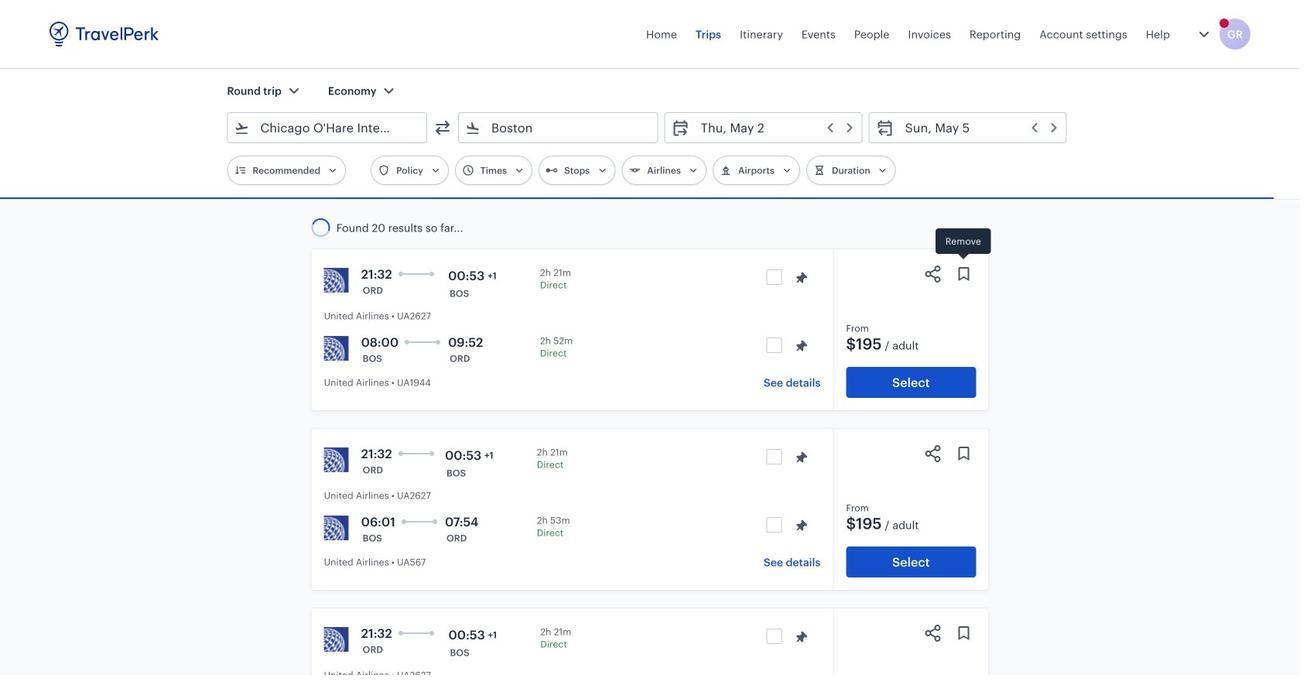 Task type: vqa. For each thing, say whether or not it's contained in the screenshot.
American Airlines image
no



Task type: describe. For each thing, give the bounding box(es) containing it.
4 united airlines image from the top
[[324, 627, 349, 652]]

2 united airlines image from the top
[[324, 448, 349, 472]]

To search field
[[481, 115, 638, 140]]

1 united airlines image from the top
[[324, 268, 349, 293]]



Task type: locate. For each thing, give the bounding box(es) containing it.
united airlines image
[[324, 336, 349, 361]]

tooltip
[[936, 228, 992, 262]]

Depart field
[[690, 115, 856, 140]]

3 united airlines image from the top
[[324, 516, 349, 540]]

From search field
[[250, 115, 406, 140]]

united airlines image
[[324, 268, 349, 293], [324, 448, 349, 472], [324, 516, 349, 540], [324, 627, 349, 652]]

Return field
[[895, 115, 1060, 140]]



